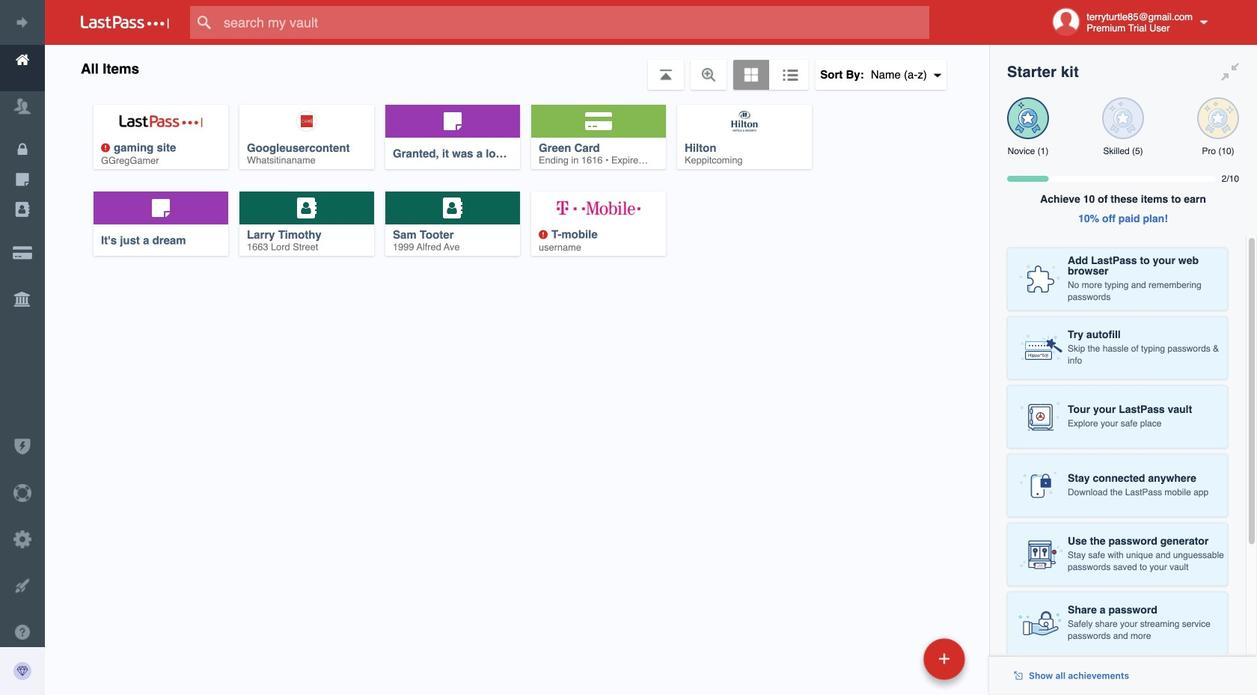 Task type: locate. For each thing, give the bounding box(es) containing it.
new item element
[[821, 638, 971, 681]]

search my vault text field
[[190, 6, 959, 39]]

vault options navigation
[[45, 45, 990, 90]]



Task type: vqa. For each thing, say whether or not it's contained in the screenshot.
dialog
no



Task type: describe. For each thing, give the bounding box(es) containing it.
main navigation navigation
[[0, 0, 216, 696]]

Search search field
[[190, 6, 959, 39]]

new item navigation
[[821, 634, 975, 696]]

lastpass image
[[81, 16, 169, 29]]



